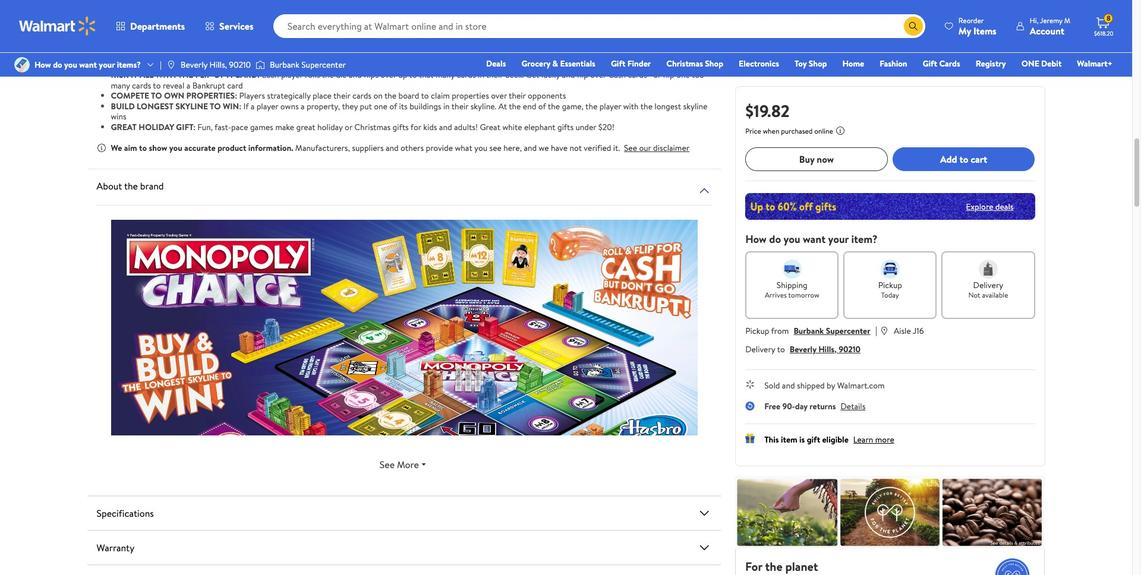 Task type: vqa. For each thing, say whether or not it's contained in the screenshot.
in within If a player owns a property, they put one of its buildings in their skyline. At the end of the game, the player with the longest skyline wins
yes



Task type: locate. For each thing, give the bounding box(es) containing it.
0 horizontal spatial buy
[[111, 59, 124, 70]]

1 horizontal spatial shop
[[809, 58, 827, 70]]

deals
[[486, 58, 506, 70]]

over left up
[[381, 69, 397, 81]]

cash.
[[690, 48, 708, 60]]

90210
[[229, 59, 251, 71], [839, 344, 861, 356]]

property,
[[307, 100, 340, 112]]

0 horizontal spatial in
[[444, 100, 450, 112]]

to left cart on the top right
[[960, 153, 969, 166]]

what inside forget what you know about the monopoly game! this monopoly chance game is the high-stakes, card-flipping game that only takes an average of 20 minutes to play
[[250, 27, 267, 39]]

home link
[[838, 57, 870, 70]]

1 vertical spatial kids
[[423, 121, 437, 133]]

burbank left rolls in the left top of the page
[[270, 59, 300, 71]]

of left its
[[390, 100, 397, 112]]

for left cash.
[[677, 48, 688, 60]]

how for how do you want your item?
[[746, 232, 767, 247]]

 image
[[166, 60, 176, 70]]

0 vertical spatial buy
[[111, 59, 124, 70]]

0 horizontal spatial game
[[355, 48, 375, 60]]

for left "adults"
[[376, 48, 387, 60]]

1 horizontal spatial 90210
[[839, 344, 861, 356]]

your for items?
[[99, 59, 115, 71]]

0 horizontal spatial what
[[250, 27, 267, 39]]

kids
[[427, 48, 441, 60], [423, 121, 437, 133]]

kids up provide
[[423, 121, 437, 133]]

is inside forget what you know about the monopoly game! this monopoly chance game is the high-stakes, card-flipping game that only takes an average of 20 minutes to play
[[509, 27, 514, 39]]

8 inside in this heart-pumping monopoly game for adults and kids ages 8 and up, players must test their luck! roll the die. flip cards for cash. buy buildings to win
[[461, 48, 466, 60]]

1 horizontal spatial gift
[[923, 58, 938, 70]]

in left deals
[[478, 69, 485, 81]]

0 horizontal spatial of
[[141, 38, 149, 50]]

of
[[141, 38, 149, 50], [390, 100, 397, 112], [539, 100, 546, 112]]

0 horizontal spatial beverly
[[181, 59, 208, 71]]

here,
[[504, 142, 522, 154]]

1 horizontal spatial 8
[[1107, 13, 1111, 23]]

this right game!
[[404, 27, 418, 39]]

their up adults!
[[452, 100, 469, 112]]

pickup for pickup today
[[879, 279, 903, 291]]

want left item?
[[803, 232, 826, 247]]

2 shop from the left
[[809, 58, 827, 70]]

1 horizontal spatial do
[[770, 232, 782, 247]]

stakes,
[[549, 27, 573, 39]]

1 horizontal spatial a
[[251, 100, 255, 112]]

pickup today
[[879, 279, 903, 300]]

and left adults!
[[439, 121, 452, 133]]

1 horizontal spatial want
[[803, 232, 826, 247]]

game up up,
[[487, 27, 507, 39]]

0 vertical spatial 8
[[1107, 13, 1111, 23]]

online
[[815, 126, 834, 136]]

burbank inside pickup from burbank supercenter |
[[794, 325, 824, 337]]

and right "adults"
[[412, 48, 425, 60]]

0 vertical spatial what
[[250, 27, 267, 39]]

1 vertical spatial delivery
[[746, 344, 776, 356]]

about the brand
[[97, 180, 164, 193]]

0 vertical spatial do
[[53, 59, 62, 71]]

1 horizontal spatial 20
[[172, 27, 182, 39]]

a right the owns
[[301, 100, 305, 112]]

you for how do you want your items?
[[64, 59, 77, 71]]

1 horizontal spatial burbank
[[794, 325, 824, 337]]

item
[[781, 434, 798, 446]]

0 vertical spatial this
[[404, 27, 418, 39]]

must
[[523, 48, 541, 60]]

0 vertical spatial in
[[478, 69, 485, 81]]

0 horizontal spatial your
[[99, 59, 115, 71]]

your left items?
[[99, 59, 115, 71]]

the left brand
[[124, 180, 138, 193]]

to left win
[[160, 59, 168, 70]]

details button
[[841, 401, 866, 413]]

1 horizontal spatial pickup
[[879, 279, 903, 291]]

1 horizontal spatial buildings
[[410, 100, 442, 112]]

fast-
[[111, 48, 132, 60]]

to inside in this heart-pumping monopoly game for adults and kids ages 8 and up, players must test their luck! roll the die. flip cards for cash. buy buildings to win
[[160, 59, 168, 70]]

0 horizontal spatial one
[[374, 100, 388, 112]]

1 horizontal spatial christmas
[[667, 58, 703, 70]]

1 shop from the left
[[705, 58, 724, 70]]

0 horizontal spatial want
[[79, 59, 97, 71]]

what down adults!
[[455, 142, 473, 154]]

minutes
[[162, 38, 191, 50]]

about the brand image
[[698, 184, 712, 198]]

reorder my items
[[959, 15, 997, 37]]

0 vertical spatial hills,
[[210, 59, 227, 71]]

delivery for not
[[974, 279, 1004, 291]]

0 vertical spatial 90210
[[229, 59, 251, 71]]

to left claim
[[421, 90, 429, 102]]

buy inside button
[[800, 153, 815, 166]]

flipping
[[594, 27, 621, 39]]

items
[[974, 24, 997, 37]]

you inside forget what you know about the monopoly game! this monopoly chance game is the high-stakes, card-flipping game that only takes an average of 20 minutes to play
[[269, 27, 283, 39]]

you left know
[[269, 27, 283, 39]]

your left item?
[[829, 232, 849, 247]]

20 inside forget what you know about the monopoly game! this monopoly chance game is the high-stakes, card-flipping game that only takes an average of 20 minutes to play
[[151, 38, 160, 50]]

gift for gift finder
[[611, 58, 626, 70]]

heart-
[[261, 48, 283, 60]]

1 vertical spatial how
[[746, 232, 767, 247]]

buy left "it"
[[111, 59, 124, 70]]

deck.
[[505, 69, 524, 81]]

the inside in this heart-pumping monopoly game for adults and kids ages 8 and up, players must test their luck! roll the die. flip cards for cash. buy buildings to win
[[613, 48, 625, 60]]

place
[[313, 90, 332, 102]]

player right if
[[257, 100, 279, 112]]

the left die
[[322, 69, 334, 81]]

1 horizontal spatial in
[[478, 69, 485, 81]]

add to cart button
[[893, 147, 1036, 171]]

services
[[219, 20, 254, 33]]

1 horizontal spatial gifts
[[558, 121, 574, 133]]

learn more button
[[854, 434, 895, 446]]

the right game,
[[586, 100, 598, 112]]

accurate
[[184, 142, 216, 154]]

their left deck.
[[486, 69, 503, 81]]

1 vertical spatial in
[[444, 100, 450, 112]]

registry
[[976, 58, 1007, 70]]

electronics
[[739, 58, 780, 70]]

0 vertical spatial that
[[644, 27, 659, 39]]

pumping
[[283, 48, 315, 60]]

game
[[487, 27, 507, 39], [623, 27, 642, 39], [355, 48, 375, 60]]

8 up $618.20
[[1107, 13, 1111, 23]]

claim
[[431, 90, 450, 102]]

1 horizontal spatial how
[[746, 232, 767, 247]]

pickup
[[879, 279, 903, 291], [746, 325, 770, 337]]

specifications image
[[698, 507, 712, 521]]

0 horizontal spatial do
[[53, 59, 62, 71]]

1 horizontal spatial that
[[644, 27, 659, 39]]

of right the end
[[539, 100, 546, 112]]

do up shipping
[[770, 232, 782, 247]]

1 horizontal spatial see
[[624, 142, 638, 154]]

0 vertical spatial see
[[624, 142, 638, 154]]

shipping arrives tomorrow
[[765, 279, 820, 300]]

monopoly
[[161, 48, 208, 60]]

the right about
[[328, 27, 340, 39]]

0 vertical spatial your
[[99, 59, 115, 71]]

player inside each player rolls the die and flips over up to that many cards in their deck. get lucky and flip over cash cards—or flip one too many cards to reveal a bankrupt card
[[281, 69, 303, 81]]

pickup down intent image for pickup
[[879, 279, 903, 291]]

 image right in
[[256, 59, 265, 71]]

gift
[[807, 434, 821, 446]]

their right & in the top left of the page
[[559, 48, 576, 60]]

1 horizontal spatial |
[[876, 324, 878, 337]]

the right at
[[509, 100, 521, 112]]

game inside in this heart-pumping monopoly game for adults and kids ages 8 and up, players must test their luck! roll the die. flip cards for cash. buy buildings to win
[[355, 48, 375, 60]]

0 horizontal spatial gift
[[611, 58, 626, 70]]

not
[[570, 142, 582, 154]]

1 vertical spatial do
[[770, 232, 782, 247]]

0 vertical spatial buildings
[[126, 59, 158, 70]]

how down walmart 'image' at left
[[34, 59, 51, 71]]

their
[[559, 48, 576, 60], [486, 69, 503, 81], [334, 90, 351, 102], [509, 90, 526, 102], [452, 100, 469, 112]]

their right 'place'
[[334, 90, 351, 102]]

2 horizontal spatial player
[[600, 100, 622, 112]]

game up die.
[[623, 27, 642, 39]]

gift left cards
[[923, 58, 938, 70]]

cards right flip
[[656, 48, 675, 60]]

play
[[203, 38, 217, 50]]

0 horizontal spatial over
[[381, 69, 397, 81]]

 image down walmart 'image' at left
[[14, 57, 30, 73]]

| left 'aisle'
[[876, 324, 878, 337]]

delivery inside delivery not available
[[974, 279, 1004, 291]]

cards up properties
[[457, 69, 476, 81]]

20 right the about
[[172, 27, 182, 39]]

1 horizontal spatial your
[[829, 232, 849, 247]]

skyline
[[176, 100, 208, 112]]

0 vertical spatial want
[[79, 59, 97, 71]]

| left win
[[160, 59, 162, 71]]

do down walmart 'image' at left
[[53, 59, 62, 71]]

delivery
[[974, 279, 1004, 291], [746, 344, 776, 356]]

1 vertical spatial what
[[455, 142, 473, 154]]

provide
[[426, 142, 453, 154]]

Walmart Site-Wide search field
[[273, 14, 926, 38]]

0 horizontal spatial to
[[151, 90, 162, 102]]

a inside each player rolls the die and flips over up to that many cards in their deck. get lucky and flip over cash cards—or flip one too many cards to reveal a bankrupt card
[[187, 79, 190, 91]]

see right it.
[[624, 142, 638, 154]]

cash
[[609, 69, 626, 81]]

to left play at left
[[193, 38, 201, 50]]

one
[[677, 69, 690, 81], [374, 100, 388, 112]]

this inside forget what you know about the monopoly game! this monopoly chance game is the high-stakes, card-flipping game that only takes an average of 20 minutes to play
[[404, 27, 418, 39]]

0 horizontal spatial that
[[419, 69, 434, 81]]

0 vertical spatial christmas
[[667, 58, 703, 70]]

1 horizontal spatial is
[[800, 434, 805, 446]]

what up this
[[250, 27, 267, 39]]

1 vertical spatial 90210
[[839, 344, 861, 356]]

to left own
[[151, 90, 162, 102]]

their inside each player rolls the die and flips over up to that many cards in their deck. get lucky and flip over cash cards—or flip one too many cards to reveal a bankrupt card
[[486, 69, 503, 81]]

do for how do you want your item?
[[770, 232, 782, 247]]

want left risk
[[79, 59, 97, 71]]

bankrupt
[[192, 79, 225, 91]]

to right the aim
[[139, 142, 147, 154]]

1 gift from the left
[[611, 58, 626, 70]]

2 gift from the left
[[923, 58, 938, 70]]

available
[[983, 290, 1009, 300]]

1 horizontal spatial of
[[390, 100, 397, 112]]

0 horizontal spatial buildings
[[126, 59, 158, 70]]

0 horizontal spatial pickup
[[746, 325, 770, 337]]

gift finder link
[[606, 57, 657, 70]]

1 vertical spatial buildings
[[410, 100, 442, 112]]

the right with
[[641, 100, 653, 112]]

buildings inside in this heart-pumping monopoly game for adults and kids ages 8 and up, players must test their luck! roll the die. flip cards for cash. buy buildings to win
[[126, 59, 158, 70]]

elephant
[[524, 121, 556, 133]]

how do you want your item?
[[746, 232, 878, 247]]

free
[[765, 401, 781, 413]]

1 vertical spatial that
[[419, 69, 434, 81]]

and right & in the top left of the page
[[562, 69, 575, 81]]

Search search field
[[273, 14, 926, 38]]

gifts left under
[[558, 121, 574, 133]]

a right the 'reveal'
[[187, 79, 190, 91]]

one right put
[[374, 100, 388, 112]]

0 vertical spatial pickup
[[879, 279, 903, 291]]

christmas down takes
[[667, 58, 703, 70]]

 image
[[14, 57, 30, 73], [256, 59, 265, 71]]

this left the item
[[765, 434, 779, 446]]

1 horizontal spatial supercenter
[[826, 325, 871, 337]]

gift:
[[176, 121, 196, 133]]

1 vertical spatial one
[[374, 100, 388, 112]]

jeremy
[[1041, 15, 1063, 25]]

0 horizontal spatial burbank
[[270, 59, 300, 71]]

pickup for pickup from burbank supercenter |
[[746, 325, 770, 337]]

pickup left from
[[746, 325, 770, 337]]

that right up
[[419, 69, 434, 81]]

the inside each player rolls the die and flips over up to that many cards in their deck. get lucky and flip over cash cards—or flip one too many cards to reveal a bankrupt card
[[322, 69, 334, 81]]

many left "it"
[[111, 79, 130, 91]]

build
[[111, 100, 135, 112]]

beverly hills, 90210
[[181, 59, 251, 71]]

grocery & essentials link
[[516, 57, 601, 70]]

delivery down from
[[746, 344, 776, 356]]

0 vertical spatial delivery
[[974, 279, 1004, 291]]

cards inside in this heart-pumping monopoly game for adults and kids ages 8 and up, players must test their luck! roll the die. flip cards for cash. buy buildings to win
[[656, 48, 675, 60]]

is left gift
[[800, 434, 805, 446]]

flip
[[577, 69, 589, 81], [663, 69, 675, 81]]

is up players
[[509, 27, 514, 39]]

over down deck.
[[491, 90, 507, 102]]

gifts down its
[[393, 121, 409, 133]]

the left die.
[[613, 48, 625, 60]]

supercenter inside pickup from burbank supercenter |
[[826, 325, 871, 337]]

gift for gift cards
[[923, 58, 938, 70]]

know
[[285, 27, 304, 39]]

flip down "luck!"
[[577, 69, 589, 81]]

0 horizontal spatial how
[[34, 59, 51, 71]]

make
[[275, 121, 294, 133]]

of right the in
[[141, 38, 149, 50]]

registry link
[[971, 57, 1012, 70]]

game up flips
[[355, 48, 375, 60]]

risk it all with the flip of a card:
[[111, 69, 260, 81]]

for up others on the left
[[411, 121, 422, 133]]

takes
[[678, 27, 697, 39]]

specifications
[[97, 507, 154, 520]]

kids left ages
[[427, 48, 441, 60]]

1 vertical spatial pickup
[[746, 325, 770, 337]]

that inside each player rolls the die and flips over up to that many cards in their deck. get lucky and flip over cash cards—or flip one too many cards to reveal a bankrupt card
[[419, 69, 434, 81]]

with
[[624, 100, 639, 112]]

buy left now
[[800, 153, 815, 166]]

we
[[539, 142, 549, 154]]

 image for how do you want your items?
[[14, 57, 30, 73]]

see
[[624, 142, 638, 154], [380, 458, 395, 472]]

gift inside "link"
[[611, 58, 626, 70]]

games
[[250, 121, 273, 133]]

2 horizontal spatial for
[[677, 48, 688, 60]]

to inside 'button'
[[960, 153, 969, 166]]

get
[[526, 69, 540, 81]]

8 right ages
[[461, 48, 466, 60]]

0 vertical spatial beverly
[[181, 59, 208, 71]]

0 horizontal spatial shop
[[705, 58, 724, 70]]

we
[[111, 142, 122, 154]]

one debit link
[[1017, 57, 1068, 70]]

flip right cards—or
[[663, 69, 675, 81]]

1 vertical spatial your
[[829, 232, 849, 247]]

1 vertical spatial beverly
[[790, 344, 817, 356]]

1 vertical spatial supercenter
[[826, 325, 871, 337]]

high-
[[530, 27, 549, 39]]

pickup inside pickup from burbank supercenter |
[[746, 325, 770, 337]]

1 vertical spatial burbank
[[794, 325, 824, 337]]

supercenter up 'place'
[[302, 59, 346, 71]]

fashion
[[880, 58, 908, 70]]

1 horizontal spatial  image
[[256, 59, 265, 71]]

others
[[401, 142, 424, 154]]

1 horizontal spatial delivery
[[974, 279, 1004, 291]]

0 horizontal spatial hills,
[[210, 59, 227, 71]]

in left properties
[[444, 100, 450, 112]]

this
[[404, 27, 418, 39], [765, 434, 779, 446]]

one
[[1022, 58, 1040, 70]]

player left rolls in the left top of the page
[[281, 69, 303, 81]]

0 horizontal spatial |
[[160, 59, 162, 71]]

want for items?
[[79, 59, 97, 71]]

1 vertical spatial see
[[380, 458, 395, 472]]

delivery down 'intent image for delivery'
[[974, 279, 1004, 291]]

0 horizontal spatial see
[[380, 458, 395, 472]]

you for how do you want your item?
[[784, 232, 801, 247]]

0 vertical spatial how
[[34, 59, 51, 71]]

how
[[34, 59, 51, 71], [746, 232, 767, 247]]

an
[[699, 27, 707, 39]]

the
[[328, 27, 340, 39], [516, 27, 528, 39], [613, 48, 625, 60], [322, 69, 334, 81], [385, 90, 397, 102], [509, 100, 521, 112], [548, 100, 560, 112], [586, 100, 598, 112], [641, 100, 653, 112], [124, 180, 138, 193]]

burbank up delivery to beverly hills, 90210
[[794, 325, 824, 337]]

reorder
[[959, 15, 984, 25]]

monopoly up die
[[317, 48, 353, 60]]

j16
[[913, 325, 924, 337]]

0 horizontal spatial flip
[[577, 69, 589, 81]]

in inside each player rolls the die and flips over up to that many cards in their deck. get lucky and flip over cash cards—or flip one too many cards to reveal a bankrupt card
[[478, 69, 485, 81]]

and left others on the left
[[386, 142, 399, 154]]

what
[[250, 27, 267, 39], [455, 142, 473, 154]]

see left more
[[380, 458, 395, 472]]

search icon image
[[909, 21, 919, 31]]

board
[[399, 90, 419, 102]]

1 horizontal spatial this
[[765, 434, 779, 446]]

player left with
[[600, 100, 622, 112]]

many up claim
[[436, 69, 455, 81]]

player
[[281, 69, 303, 81], [257, 100, 279, 112], [600, 100, 622, 112]]

 image for burbank supercenter
[[256, 59, 265, 71]]

gifting made easy image
[[746, 434, 755, 444]]

2 horizontal spatial over
[[591, 69, 607, 81]]

1 vertical spatial want
[[803, 232, 826, 247]]

from
[[772, 325, 789, 337]]

you up intent image for shipping
[[784, 232, 801, 247]]

0 vertical spatial one
[[677, 69, 690, 81]]

you down walmart 'image' at left
[[64, 59, 77, 71]]

supercenter up beverly hills, 90210 button
[[826, 325, 871, 337]]

that
[[644, 27, 659, 39], [419, 69, 434, 81]]

shop right toy
[[809, 58, 827, 70]]

shop for toy shop
[[809, 58, 827, 70]]

of inside forget what you know about the monopoly game! this monopoly chance game is the high-stakes, card-flipping game that only takes an average of 20 minutes to play
[[141, 38, 149, 50]]



Task type: describe. For each thing, give the bounding box(es) containing it.
purchased
[[782, 126, 813, 136]]

0 horizontal spatial supercenter
[[302, 59, 346, 71]]

suppliers
[[352, 142, 384, 154]]

departments button
[[106, 12, 195, 40]]

1 horizontal spatial beverly
[[790, 344, 817, 356]]

and right die
[[349, 69, 362, 81]]

buy inside in this heart-pumping monopoly game for adults and kids ages 8 and up, players must test their luck! roll the die. flip cards for cash. buy buildings to win
[[111, 59, 124, 70]]

0 horizontal spatial christmas
[[355, 121, 391, 133]]

1 horizontal spatial what
[[455, 142, 473, 154]]

hi,
[[1030, 15, 1039, 25]]

holiday
[[139, 121, 174, 133]]

1 flip from the left
[[577, 69, 589, 81]]

longest
[[655, 100, 682, 112]]

do for how do you want your items?
[[53, 59, 62, 71]]

play in about 20 minutes:
[[111, 27, 222, 39]]

toy shop link
[[790, 57, 833, 70]]

monopoly up ages
[[420, 27, 456, 39]]

delivery for to
[[746, 344, 776, 356]]

if
[[244, 100, 249, 112]]

walmart image
[[19, 17, 96, 36]]

8 inside 8 $618.20
[[1107, 13, 1111, 23]]

chance
[[458, 27, 485, 39]]

see inside see more button
[[380, 458, 395, 472]]

1 vertical spatial |
[[876, 324, 878, 337]]

minutes:
[[184, 27, 222, 39]]

shipping
[[777, 279, 808, 291]]

properties
[[452, 90, 489, 102]]

it
[[131, 69, 138, 81]]

1 horizontal spatial for
[[411, 121, 422, 133]]

to right up
[[409, 69, 417, 81]]

walmart+ link
[[1072, 57, 1119, 70]]

at
[[499, 100, 507, 112]]

warranty image
[[698, 541, 712, 555]]

the left game,
[[548, 100, 560, 112]]

of
[[214, 69, 225, 81]]

you left see
[[475, 142, 488, 154]]

christmas shop
[[667, 58, 724, 70]]

this item is gift eligible learn more
[[765, 434, 895, 446]]

see more button
[[97, 453, 712, 477]]

forget
[[224, 27, 248, 39]]

manufacturers,
[[295, 142, 350, 154]]

explore deals link
[[962, 196, 1019, 217]]

you for forget what you know about the monopoly game! this monopoly chance game is the high-stakes, card-flipping game that only takes an average of 20 minutes to play
[[269, 27, 283, 39]]

2 horizontal spatial a
[[301, 100, 305, 112]]

to down from
[[778, 344, 785, 356]]

1 gifts from the left
[[393, 121, 409, 133]]

buildings inside 'if a player owns a property, they put one of its buildings in their skyline. at the end of the game, the player with the longest skyline wins'
[[410, 100, 442, 112]]

grocery
[[522, 58, 551, 70]]

and left 'we'
[[524, 142, 537, 154]]

intent image for delivery image
[[979, 260, 998, 279]]

only
[[661, 27, 676, 39]]

the left the 'high-'
[[516, 27, 528, 39]]

white
[[503, 121, 522, 133]]

1 vertical spatial this
[[765, 434, 779, 446]]

about
[[142, 27, 170, 39]]

0 vertical spatial burbank
[[270, 59, 300, 71]]

about
[[97, 180, 122, 193]]

home
[[843, 58, 865, 70]]

fun,
[[198, 121, 213, 133]]

0 horizontal spatial for
[[376, 48, 387, 60]]

the right on
[[385, 90, 397, 102]]

m
[[1065, 15, 1071, 25]]

items?
[[117, 59, 141, 71]]

0 vertical spatial |
[[160, 59, 162, 71]]

1 horizontal spatial many
[[436, 69, 455, 81]]

a
[[227, 69, 233, 81]]

great
[[296, 121, 316, 133]]

explore
[[967, 201, 994, 213]]

wins
[[111, 111, 127, 122]]

you right "show"
[[169, 142, 182, 154]]

2 flip from the left
[[663, 69, 675, 81]]

their right at
[[509, 90, 526, 102]]

1 horizontal spatial to
[[210, 100, 221, 112]]

gift finder
[[611, 58, 651, 70]]

luck!
[[578, 48, 595, 60]]

beverly hills, 90210 button
[[790, 344, 861, 356]]

up to sixty percent off deals. shop now. image
[[746, 193, 1036, 220]]

one inside each player rolls the die and flips over up to that many cards in their deck. get lucky and flip over cash cards—or flip one too many cards to reveal a bankrupt card
[[677, 69, 690, 81]]

price when purchased online
[[746, 126, 834, 136]]

1 vertical spatial is
[[800, 434, 805, 446]]

more
[[876, 434, 895, 446]]

0 horizontal spatial player
[[257, 100, 279, 112]]

players
[[239, 90, 265, 102]]

legal information image
[[836, 126, 846, 136]]

kids inside in this heart-pumping monopoly game for adults and kids ages 8 and up, players must test their luck! roll the die. flip cards for cash. buy buildings to win
[[427, 48, 441, 60]]

christmas shop link
[[661, 57, 729, 70]]

to inside forget what you know about the monopoly game! this monopoly chance game is the high-stakes, card-flipping game that only takes an average of 20 minutes to play
[[193, 38, 201, 50]]

see more
[[380, 458, 419, 472]]

show
[[149, 142, 167, 154]]

shipped
[[797, 380, 825, 392]]

strategically
[[267, 90, 311, 102]]

that inside forget what you know about the monopoly game! this monopoly chance game is the high-stakes, card-flipping game that only takes an average of 20 minutes to play
[[644, 27, 659, 39]]

about
[[306, 27, 326, 39]]

their inside in this heart-pumping monopoly game for adults and kids ages 8 and up, players must test their luck! roll the die. flip cards for cash. buy buildings to win
[[559, 48, 576, 60]]

fashion link
[[875, 57, 913, 70]]

2 gifts from the left
[[558, 121, 574, 133]]

cards
[[940, 58, 961, 70]]

and left up,
[[468, 48, 481, 60]]

&
[[553, 58, 558, 70]]

gift cards
[[923, 58, 961, 70]]

today
[[882, 290, 900, 300]]

8 $618.20
[[1095, 13, 1114, 37]]

cart
[[971, 153, 988, 166]]

holiday
[[318, 121, 343, 133]]

explore deals
[[967, 201, 1014, 213]]

to left the 'reveal'
[[153, 79, 161, 91]]

how for how do you want your items?
[[34, 59, 51, 71]]

game,
[[562, 100, 584, 112]]

90-
[[783, 401, 796, 413]]

want for item?
[[803, 232, 826, 247]]

0 horizontal spatial 90210
[[229, 59, 251, 71]]

see our disclaimer button
[[624, 142, 690, 154]]

its
[[399, 100, 408, 112]]

die
[[336, 69, 347, 81]]

skyline
[[684, 100, 708, 112]]

1 horizontal spatial over
[[491, 90, 507, 102]]

risk
[[111, 69, 129, 81]]

one inside 'if a player owns a property, they put one of its buildings in their skyline. at the end of the game, the player with the longest skyline wins'
[[374, 100, 388, 112]]

compete
[[111, 90, 149, 102]]

put
[[360, 100, 372, 112]]

average
[[111, 38, 139, 50]]

2 horizontal spatial of
[[539, 100, 546, 112]]

cards left on
[[353, 90, 372, 102]]

$19.82
[[746, 99, 790, 122]]

your for item?
[[829, 232, 849, 247]]

paced
[[132, 48, 159, 60]]

owns
[[281, 100, 299, 112]]

intent image for shipping image
[[783, 260, 802, 279]]

2 horizontal spatial game
[[623, 27, 642, 39]]

1 horizontal spatial hills,
[[819, 344, 837, 356]]

flips
[[364, 69, 379, 81]]

toy
[[795, 58, 807, 70]]

arrives
[[765, 290, 787, 300]]

cards right risk
[[132, 79, 151, 91]]

in this heart-pumping monopoly game for adults and kids ages 8 and up, players must test their luck! roll the die. flip cards for cash. buy buildings to win
[[111, 48, 708, 70]]

0 horizontal spatial many
[[111, 79, 130, 91]]

1 horizontal spatial game
[[487, 27, 507, 39]]

monopoly left game!
[[342, 27, 378, 39]]

and right sold
[[782, 380, 795, 392]]

in
[[132, 27, 140, 39]]

debit
[[1042, 58, 1062, 70]]

finder
[[628, 58, 651, 70]]

tomorrow
[[789, 290, 820, 300]]

verified
[[584, 142, 612, 154]]

monopoly inside in this heart-pumping monopoly game for adults and kids ages 8 and up, players must test their luck! roll the die. flip cards for cash. buy buildings to win
[[317, 48, 353, 60]]

intent image for pickup image
[[881, 260, 900, 279]]

have
[[551, 142, 568, 154]]

win:
[[223, 100, 242, 112]]

in inside 'if a player owns a property, they put one of its buildings in their skyline. at the end of the game, the player with the longest skyline wins'
[[444, 100, 450, 112]]

roll
[[597, 48, 611, 60]]

die.
[[627, 48, 639, 60]]

shop for christmas shop
[[705, 58, 724, 70]]

$618.20
[[1095, 29, 1114, 37]]

their inside 'if a player owns a property, they put one of its buildings in their skyline. at the end of the game, the player with the longest skyline wins'
[[452, 100, 469, 112]]



